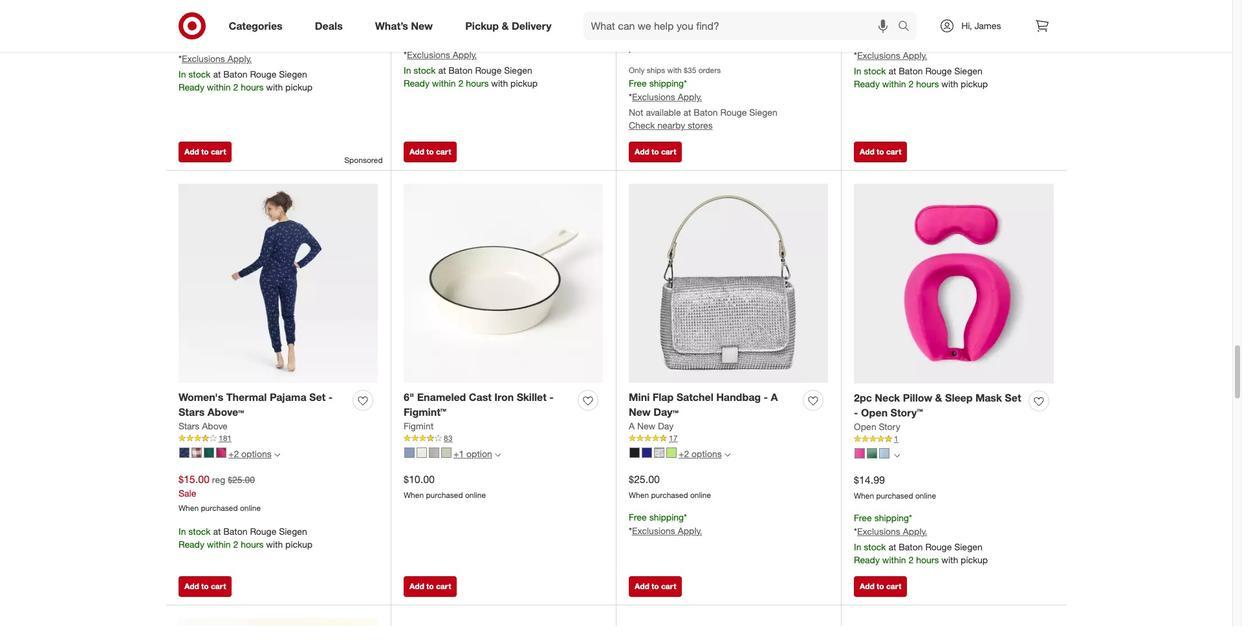 Task type: locate. For each thing, give the bounding box(es) containing it.
a inside a new day "link"
[[629, 421, 635, 432]]

a up black image
[[629, 421, 635, 432]]

categories
[[229, 19, 283, 32]]

0 horizontal spatial +2
[[228, 449, 239, 460]]

sage green image
[[441, 448, 452, 458]]

6" enameled cast iron skillet - figmint™ link
[[404, 390, 573, 420]]

a right handbag on the right bottom
[[771, 391, 778, 404]]

- inside 6" enameled cast iron skillet - figmint™
[[550, 391, 554, 404]]

apply. down search button
[[903, 50, 928, 61]]

new inside mini flap satchel handbag - a new day™
[[629, 406, 651, 419]]

1 vertical spatial sale
[[179, 488, 196, 499]]

& right beauty
[[790, 29, 795, 40]]

at up buy
[[629, 14, 636, 24]]

2 +2 from the left
[[679, 449, 689, 460]]

within inside * exclusions apply. in stock at  baton rouge siegen ready within 2 hours with pickup
[[432, 78, 456, 89]]

1 all colors + 2 more colors element from the left
[[274, 451, 280, 458]]

exclusions down search button
[[857, 50, 901, 61]]

options
[[241, 449, 272, 460], [692, 449, 722, 460]]

stars left the above
[[179, 421, 199, 432]]

2 inside in stock at  baton rouge siegen ready within 2 hours with pickup
[[233, 539, 238, 550]]

a
[[771, 391, 778, 404], [629, 421, 635, 432]]

new for a
[[637, 421, 656, 432]]

exclusions down what's new link
[[407, 49, 450, 60]]

2 free shipping * * exclusions apply. in stock at  baton rouge siegen ready within 2 hours with pickup from the top
[[854, 512, 988, 565]]

1 horizontal spatial a
[[771, 391, 778, 404]]

rouge
[[661, 14, 683, 24], [475, 65, 502, 76], [926, 65, 952, 76], [250, 69, 277, 80], [721, 107, 747, 118], [250, 526, 277, 537], [926, 541, 952, 552]]

set inside 2pc neck pillow & sleep mask set - open story™️
[[1005, 392, 1022, 405]]

baton down $15.00 reg $25.00 sale when purchased online
[[223, 526, 248, 537]]

new left day
[[637, 421, 656, 432]]

options for satchel
[[692, 449, 722, 460]]

free shipping * * exclusions apply. in stock at  baton rouge siegen ready within 2 hours with pickup down $14.99 when purchased online at the bottom of page
[[854, 512, 988, 565]]

1 horizontal spatial &
[[790, 29, 795, 40]]

shipping inside free shipping * exclusions apply. in stock at  baton rouge siegen ready within 2 hours with pickup
[[199, 40, 234, 51]]

2pc
[[854, 392, 872, 405]]

exclusions apply. button down $14.99 when purchased online at the bottom of page
[[857, 525, 928, 538]]

0 horizontal spatial &
[[502, 19, 509, 32]]

handbag
[[717, 391, 761, 404]]

1 horizontal spatial set
[[1005, 392, 1022, 405]]

shipping down search
[[875, 36, 909, 47]]

2 +2 options button from the left
[[624, 444, 736, 465]]

0 horizontal spatial all colors + 2 more colors element
[[274, 451, 280, 458]]

all colors + 2 more colors element down 181 'link'
[[274, 451, 280, 458]]

+2 options button for new
[[624, 444, 736, 465]]

+2 options button for above™
[[173, 444, 286, 465]]

+2 options for new
[[679, 449, 722, 460]]

with inside only ships with $35 orders free shipping * * exclusions apply. not available at baton rouge siegen check nearby stores
[[668, 65, 682, 75]]

not
[[629, 107, 644, 118]]

cream image right blue image
[[192, 448, 202, 458]]

apply. inside free shipping * * exclusions apply.
[[678, 525, 702, 536]]

cart
[[211, 147, 226, 157], [436, 147, 451, 157], [661, 147, 676, 157], [887, 147, 902, 157], [211, 582, 226, 592], [436, 582, 451, 592], [661, 582, 676, 592], [887, 582, 902, 592]]

2pc neck pillow & sleep mask set - open story™️ link
[[854, 391, 1024, 421]]

1 cream image from the left
[[192, 448, 202, 458]]

$25.00 inside $25.00 when purchased online
[[629, 473, 660, 486]]

set
[[309, 391, 326, 404], [1005, 392, 1022, 405]]

hours
[[466, 78, 489, 89], [916, 78, 939, 89], [241, 82, 264, 93], [241, 539, 264, 550], [916, 554, 939, 565]]

online inside $25.00 when purchased online
[[690, 491, 711, 500]]

when inside $25.00 when purchased online
[[629, 491, 649, 500]]

rouge inside free shipping * exclusions apply. in stock at  baton rouge siegen ready within 2 hours with pickup
[[250, 69, 277, 80]]

purchased inside $14.99 when purchased online
[[877, 491, 913, 501]]

- right handbag on the right bottom
[[764, 391, 768, 404]]

2 +2 options from the left
[[679, 449, 722, 460]]

6" enameled cast iron skillet - figmint™ image
[[404, 184, 603, 383], [404, 184, 603, 383]]

stock inside free shipping * exclusions apply. in stock at  baton rouge siegen ready within 2 hours with pickup
[[189, 69, 211, 80]]

exclusions up available
[[632, 91, 675, 102]]

apply. down $25.00 when purchased online
[[678, 525, 702, 536]]

options left all colors + 2 more colors icon at the left bottom
[[241, 449, 272, 460]]

-
[[329, 391, 333, 404], [550, 391, 554, 404], [764, 391, 768, 404], [854, 407, 858, 419]]

purchased inside $15.00 reg $25.00 sale when purchased online
[[201, 503, 238, 513]]

1 options from the left
[[241, 449, 272, 460]]

rouge inside * exclusions apply. in stock at  baton rouge siegen ready within 2 hours with pickup
[[475, 65, 502, 76]]

2pc neck pillow & sleep mask set - open story™️ image
[[854, 184, 1054, 384], [854, 184, 1054, 384]]

free down sale when purchased online
[[179, 40, 197, 51]]

add to cart
[[184, 147, 226, 157], [410, 147, 451, 157], [635, 147, 676, 157], [860, 147, 902, 157], [184, 582, 226, 592], [410, 582, 451, 592], [635, 582, 676, 592], [860, 582, 902, 592]]

+2
[[228, 449, 239, 460], [679, 449, 689, 460]]

$25.00 inside $15.00 reg $25.00 sale when purchased online
[[228, 474, 255, 485]]

in inside free shipping * exclusions apply. in stock at  baton rouge siegen ready within 2 hours with pickup
[[179, 69, 186, 80]]

set right pajama
[[309, 391, 326, 404]]

free down $25.00 when purchased online
[[629, 512, 647, 523]]

0 horizontal spatial when purchased online
[[404, 14, 486, 24]]

2pc neck pillow & sleep mask set - open story™️
[[854, 392, 1022, 419]]

siegen inside free shipping * exclusions apply. in stock at  baton rouge siegen ready within 2 hours with pickup
[[279, 69, 307, 80]]

delivery
[[512, 19, 552, 32]]

apply.
[[453, 49, 477, 60], [903, 50, 928, 61], [228, 53, 252, 64], [678, 91, 702, 102], [678, 525, 702, 536], [903, 526, 928, 537]]

online
[[465, 14, 486, 24], [916, 15, 936, 25], [240, 18, 261, 28], [465, 491, 486, 500], [690, 491, 711, 500], [916, 491, 936, 501], [240, 503, 261, 513]]

1 +2 from the left
[[228, 449, 239, 460]]

apply. down $35
[[678, 91, 702, 102]]

$25.00 right reg
[[228, 474, 255, 485]]

shipping down $25.00 when purchased online
[[649, 512, 684, 523]]

shipping for the exclusions apply. button below sale when purchased online
[[199, 40, 234, 51]]

$25.00 down dark blue 'image' at the right bottom of page
[[629, 473, 660, 486]]

exclusions apply. button down $25.00 when purchased online
[[632, 525, 702, 538]]

at inside at baton rouge siegen buy 4 get $5 target giftcard on beauty & personal care
[[629, 14, 636, 24]]

0 vertical spatial sale
[[179, 3, 196, 14]]

1 horizontal spatial cream image
[[417, 448, 427, 458]]

- inside mini flap satchel handbag - a new day™
[[764, 391, 768, 404]]

free down only
[[629, 78, 647, 89]]

2
[[458, 78, 464, 89], [909, 78, 914, 89], [233, 82, 238, 93], [233, 539, 238, 550], [909, 554, 914, 565]]

exclusions down sale when purchased online
[[182, 53, 225, 64]]

shipping for the exclusions apply. button underneath search button
[[875, 36, 909, 47]]

stock inside in stock at  baton rouge siegen ready within 2 hours with pickup
[[189, 526, 211, 537]]

mariah carey - merry christmas (target exclusive, vinyl) image
[[179, 618, 378, 626], [179, 618, 378, 626]]

cream image
[[192, 448, 202, 458], [417, 448, 427, 458]]

at down what's new link
[[438, 65, 446, 76]]

sale inside $15.00 reg $25.00 sale when purchased online
[[179, 488, 196, 499]]

siegen inside only ships with $35 orders free shipping * * exclusions apply. not available at baton rouge siegen check nearby stores
[[750, 107, 778, 118]]

mini flap satchel handbag - a new day™ image
[[629, 184, 828, 383], [629, 184, 828, 383]]

free down $14.99
[[854, 512, 872, 523]]

mini flap satchel handbag - a new day™
[[629, 391, 778, 419]]

online inside $14.99 when purchased online
[[916, 491, 936, 501]]

- inside women's thermal pajama set - stars above™
[[329, 391, 333, 404]]

0 horizontal spatial +2 options
[[228, 449, 272, 460]]

2 inside free shipping * exclusions apply. in stock at  baton rouge siegen ready within 2 hours with pickup
[[233, 82, 238, 93]]

check nearby stores button
[[629, 119, 713, 132]]

with inside free shipping * exclusions apply. in stock at  baton rouge siegen ready within 2 hours with pickup
[[266, 82, 283, 93]]

* inside * exclusions apply. in stock at  baton rouge siegen ready within 2 hours with pickup
[[404, 49, 407, 60]]

free inside free shipping * exclusions apply. in stock at  baton rouge siegen ready within 2 hours with pickup
[[179, 40, 197, 51]]

0 horizontal spatial options
[[241, 449, 272, 460]]

neck
[[875, 392, 900, 405]]

online inside $10.00 when purchased online
[[465, 491, 486, 500]]

figmint™
[[404, 406, 447, 419]]

all colors + 2 more colors element for pajama
[[274, 451, 280, 458]]

1 horizontal spatial $25.00
[[629, 473, 660, 486]]

1 horizontal spatial +2 options
[[679, 449, 722, 460]]

2 vertical spatial new
[[637, 421, 656, 432]]

giftcard
[[710, 29, 744, 40]]

in inside * exclusions apply. in stock at  baton rouge siegen ready within 2 hours with pickup
[[404, 65, 411, 76]]

1 link
[[854, 434, 1054, 445]]

cream image left light gray icon at bottom
[[417, 448, 427, 458]]

shipping down $14.99 when purchased online at the bottom of page
[[875, 512, 909, 523]]

1 +2 options button from the left
[[173, 444, 286, 465]]

+2 options button
[[173, 444, 286, 465], [624, 444, 736, 465]]

0 vertical spatial new
[[411, 19, 433, 32]]

1 horizontal spatial all colors + 2 more colors element
[[725, 451, 730, 458]]

0 vertical spatial stars
[[179, 406, 205, 419]]

at inside free shipping * exclusions apply. in stock at  baton rouge siegen ready within 2 hours with pickup
[[213, 69, 221, 80]]

open left story
[[854, 421, 877, 432]]

hours inside * exclusions apply. in stock at  baton rouge siegen ready within 2 hours with pickup
[[466, 78, 489, 89]]

hi,
[[962, 20, 972, 31]]

when inside $15.00 reg $25.00 sale when purchased online
[[179, 503, 199, 513]]

skillet
[[517, 391, 547, 404]]

stars
[[179, 406, 205, 419], [179, 421, 199, 432]]

2 horizontal spatial &
[[935, 392, 943, 405]]

at down sale when purchased online
[[213, 69, 221, 80]]

exclusions inside only ships with $35 orders free shipping * * exclusions apply. not available at baton rouge siegen check nearby stores
[[632, 91, 675, 102]]

when inside $10.00 when purchased online
[[404, 491, 424, 500]]

1 free shipping * * exclusions apply. in stock at  baton rouge siegen ready within 2 hours with pickup from the top
[[854, 36, 988, 89]]

17 link
[[629, 433, 828, 444]]

- right skillet
[[550, 391, 554, 404]]

+2 for new
[[679, 449, 689, 460]]

dark blue image
[[642, 448, 652, 458]]

1 +2 options from the left
[[228, 449, 272, 460]]

all colors element
[[894, 451, 900, 459]]

0 horizontal spatial a
[[629, 421, 635, 432]]

at up stores
[[684, 107, 691, 118]]

- right pajama
[[329, 391, 333, 404]]

+2 right pink image
[[228, 449, 239, 460]]

new down mini
[[629, 406, 651, 419]]

pickup inside in stock at  baton rouge siegen ready within 2 hours with pickup
[[285, 539, 313, 550]]

shipping down sale when purchased online
[[199, 40, 234, 51]]

when inside $14.99 when purchased online
[[854, 491, 874, 501]]

0 horizontal spatial +2 options button
[[173, 444, 286, 465]]

2 inside * exclusions apply. in stock at  baton rouge siegen ready within 2 hours with pickup
[[458, 78, 464, 89]]

open up open story
[[861, 407, 888, 419]]

with
[[668, 65, 682, 75], [491, 78, 508, 89], [942, 78, 959, 89], [266, 82, 283, 93], [266, 539, 283, 550], [942, 554, 959, 565]]

women's thermal pajama set - stars above™ image
[[179, 184, 378, 383], [179, 184, 378, 383]]

free left search button
[[854, 36, 872, 47]]

siegen inside * exclusions apply. in stock at  baton rouge siegen ready within 2 hours with pickup
[[504, 65, 532, 76]]

baton up 4 at the top
[[638, 14, 658, 24]]

options left all colors + 2 more colors image
[[692, 449, 722, 460]]

1 sale from the top
[[179, 3, 196, 14]]

with inside in stock at  baton rouge siegen ready within 2 hours with pickup
[[266, 539, 283, 550]]

1 horizontal spatial +2
[[679, 449, 689, 460]]

& right pickup
[[502, 19, 509, 32]]

+2 options button down 181
[[173, 444, 286, 465]]

2 all colors + 2 more colors element from the left
[[725, 451, 730, 458]]

cream image for above™
[[192, 448, 202, 458]]

purchased
[[426, 14, 463, 24], [877, 15, 913, 25], [201, 18, 238, 28], [426, 491, 463, 500], [651, 491, 688, 500], [877, 491, 913, 501], [201, 503, 238, 513]]

*
[[909, 36, 912, 47], [404, 49, 407, 60], [854, 50, 857, 61], [179, 53, 182, 64], [684, 78, 687, 89], [629, 91, 632, 102], [684, 512, 687, 523], [909, 512, 912, 523], [629, 525, 632, 536], [854, 526, 857, 537]]

2 stars from the top
[[179, 421, 199, 432]]

+2 options left all colors + 2 more colors image
[[679, 449, 722, 460]]

$14.99 when purchased online
[[854, 474, 936, 501]]

at inside * exclusions apply. in stock at  baton rouge siegen ready within 2 hours with pickup
[[438, 65, 446, 76]]

open inside 2pc neck pillow & sleep mask set - open story™️
[[861, 407, 888, 419]]

stock
[[414, 65, 436, 76], [864, 65, 886, 76], [189, 69, 211, 80], [189, 526, 211, 537], [864, 541, 886, 552]]

exclusions down $25.00 when purchased online
[[632, 525, 675, 536]]

set inside women's thermal pajama set - stars above™
[[309, 391, 326, 404]]

0 vertical spatial a
[[771, 391, 778, 404]]

1 vertical spatial stars
[[179, 421, 199, 432]]

2 cream image from the left
[[417, 448, 427, 458]]

$35
[[684, 65, 697, 75]]

within inside in stock at  baton rouge siegen ready within 2 hours with pickup
[[207, 539, 231, 550]]

+2 options button down 17
[[624, 444, 736, 465]]

cream image for figmint™
[[417, 448, 427, 458]]

+2 right mint green image
[[679, 449, 689, 460]]

baton down categories
[[223, 69, 248, 80]]

new inside "link"
[[637, 421, 656, 432]]

2 options from the left
[[692, 449, 722, 460]]

baton inside * exclusions apply. in stock at  baton rouge siegen ready within 2 hours with pickup
[[449, 65, 473, 76]]

black image
[[630, 448, 640, 458]]

at
[[629, 14, 636, 24], [438, 65, 446, 76], [889, 65, 897, 76], [213, 69, 221, 80], [684, 107, 691, 118], [213, 526, 221, 537], [889, 541, 897, 552]]

1
[[894, 434, 899, 444]]

exclusions apply. button down search button
[[857, 49, 928, 62]]

free for the exclusions apply. button below sale when purchased online
[[179, 40, 197, 51]]

1 horizontal spatial options
[[692, 449, 722, 460]]

0 vertical spatial open
[[861, 407, 888, 419]]

exclusions inside free shipping * exclusions apply. in stock at  baton rouge siegen ready within 2 hours with pickup
[[182, 53, 225, 64]]

all colors + 2 more colors element down 17 "link"
[[725, 451, 730, 458]]

& left sleep
[[935, 392, 943, 405]]

baton up stores
[[694, 107, 718, 118]]

$10.00
[[404, 473, 435, 486]]

new
[[411, 19, 433, 32], [629, 406, 651, 419], [637, 421, 656, 432]]

1 horizontal spatial when purchased online
[[854, 15, 936, 25]]

stars down women's
[[179, 406, 205, 419]]

1 vertical spatial new
[[629, 406, 651, 419]]

deals link
[[304, 12, 359, 40]]

1 vertical spatial a
[[629, 421, 635, 432]]

apply. down categories
[[228, 53, 252, 64]]

exclusions down $14.99 when purchased online at the bottom of page
[[857, 526, 901, 537]]

0 horizontal spatial cream image
[[192, 448, 202, 458]]

0 horizontal spatial set
[[309, 391, 326, 404]]

free
[[854, 36, 872, 47], [179, 40, 197, 51], [629, 78, 647, 89], [629, 512, 647, 523], [854, 512, 872, 523]]

shipping down ships
[[649, 78, 684, 89]]

all colors + 2 more colors element
[[274, 451, 280, 458], [725, 451, 730, 458]]

sale
[[179, 3, 196, 14], [179, 488, 196, 499]]

17
[[669, 434, 678, 443]]

exclusions
[[407, 49, 450, 60], [857, 50, 901, 61], [182, 53, 225, 64], [632, 91, 675, 102], [632, 525, 675, 536], [857, 526, 901, 537]]

1 stars from the top
[[179, 406, 205, 419]]

all colors + 2 more colors image
[[725, 452, 730, 458]]

siegen inside in stock at  baton rouge siegen ready within 2 hours with pickup
[[279, 526, 307, 537]]

free shipping * * exclusions apply. in stock at  baton rouge siegen ready within 2 hours with pickup down search
[[854, 36, 988, 89]]

0 vertical spatial free shipping * * exclusions apply. in stock at  baton rouge siegen ready within 2 hours with pickup
[[854, 36, 988, 89]]

free inside free shipping * * exclusions apply.
[[629, 512, 647, 523]]

set right mask
[[1005, 392, 1022, 405]]

rouge inside in stock at  baton rouge siegen ready within 2 hours with pickup
[[250, 526, 277, 537]]

1 horizontal spatial +2 options button
[[624, 444, 736, 465]]

baton down pickup
[[449, 65, 473, 76]]

ready inside * exclusions apply. in stock at  baton rouge siegen ready within 2 hours with pickup
[[404, 78, 430, 89]]

to
[[201, 147, 209, 157], [427, 147, 434, 157], [652, 147, 659, 157], [877, 147, 884, 157], [201, 582, 209, 592], [427, 582, 434, 592], [652, 582, 659, 592], [877, 582, 884, 592]]

apply. down pickup
[[453, 49, 477, 60]]

2 sale from the top
[[179, 488, 196, 499]]

+2 options for above™
[[228, 449, 272, 460]]

ready
[[404, 78, 430, 89], [854, 78, 880, 89], [179, 82, 204, 93], [179, 539, 204, 550], [854, 554, 880, 565]]

stars above
[[179, 421, 228, 432]]

at down $15.00 reg $25.00 sale when purchased online
[[213, 526, 221, 537]]

free for the exclusions apply. button underneath $14.99 when purchased online at the bottom of page
[[854, 512, 872, 523]]

0 horizontal spatial $25.00
[[228, 474, 255, 485]]

1 vertical spatial free shipping * * exclusions apply. in stock at  baton rouge siegen ready within 2 hours with pickup
[[854, 512, 988, 565]]

open
[[861, 407, 888, 419], [854, 421, 877, 432]]

in
[[404, 65, 411, 76], [854, 65, 862, 76], [179, 69, 186, 80], [179, 526, 186, 537], [854, 541, 862, 552]]

+2 options left all colors + 2 more colors icon at the left bottom
[[228, 449, 272, 460]]

a inside mini flap satchel handbag - a new day™
[[771, 391, 778, 404]]

baton inside free shipping * exclusions apply. in stock at  baton rouge siegen ready within 2 hours with pickup
[[223, 69, 248, 80]]

mini flap satchel handbag - a new day™ link
[[629, 390, 798, 420]]

exclusions inside free shipping * * exclusions apply.
[[632, 525, 675, 536]]

siegen
[[685, 14, 710, 24], [504, 65, 532, 76], [955, 65, 983, 76], [279, 69, 307, 80], [750, 107, 778, 118], [279, 526, 307, 537], [955, 541, 983, 552]]

- down '2pc' in the right bottom of the page
[[854, 407, 858, 419]]

silver image
[[654, 448, 665, 458]]

apply. inside only ships with $35 orders free shipping * * exclusions apply. not available at baton rouge siegen check nearby stores
[[678, 91, 702, 102]]

purchased inside $25.00 when purchased online
[[651, 491, 688, 500]]

new right what's
[[411, 19, 433, 32]]



Task type: vqa. For each thing, say whether or not it's contained in the screenshot.
BLACK icon
yes



Task type: describe. For each thing, give the bounding box(es) containing it.
what's
[[375, 19, 408, 32]]

story
[[879, 421, 901, 432]]

siegen inside at baton rouge siegen buy 4 get $5 target giftcard on beauty & personal care
[[685, 14, 710, 24]]

open story
[[854, 421, 901, 432]]

+1 option button
[[399, 444, 507, 465]]

within inside free shipping * exclusions apply. in stock at  baton rouge siegen ready within 2 hours with pickup
[[207, 82, 231, 93]]

stores
[[688, 120, 713, 131]]

when inside sale when purchased online
[[179, 18, 199, 28]]

* inside free shipping * exclusions apply. in stock at  baton rouge siegen ready within 2 hours with pickup
[[179, 53, 182, 64]]

& inside 2pc neck pillow & sleep mask set - open story™️
[[935, 392, 943, 405]]

$5
[[670, 29, 680, 40]]

181
[[219, 434, 232, 443]]

a new day link
[[629, 420, 674, 433]]

light gray image
[[429, 448, 439, 458]]

search button
[[893, 12, 924, 43]]

pickup & delivery
[[465, 19, 552, 32]]

day™
[[654, 406, 679, 419]]

cast
[[469, 391, 492, 404]]

pickup inside * exclusions apply. in stock at  baton rouge siegen ready within 2 hours with pickup
[[511, 78, 538, 89]]

sleep
[[945, 392, 973, 405]]

on
[[747, 29, 757, 40]]

story™️
[[891, 407, 923, 419]]

in stock at  baton rouge siegen ready within 2 hours with pickup
[[179, 526, 313, 550]]

at down $14.99 when purchased online at the bottom of page
[[889, 541, 897, 552]]

hi, james
[[962, 20, 1001, 31]]

181 link
[[179, 433, 378, 444]]

rouge inside only ships with $35 orders free shipping * * exclusions apply. not available at baton rouge siegen check nearby stores
[[721, 107, 747, 118]]

free for the exclusions apply. button underneath search button
[[854, 36, 872, 47]]

when purchased online for exclusions
[[404, 14, 486, 24]]

pillow
[[903, 392, 933, 405]]

women's thermal pajama set - stars above™
[[179, 391, 333, 419]]

* exclusions apply. in stock at  baton rouge siegen ready within 2 hours with pickup
[[404, 49, 538, 89]]

& inside at baton rouge siegen buy 4 get $5 target giftcard on beauty & personal care
[[790, 29, 795, 40]]

all colors + 2 more colors image
[[274, 452, 280, 458]]

james
[[975, 20, 1001, 31]]

apply. down $14.99 when purchased online at the bottom of page
[[903, 526, 928, 537]]

iron
[[495, 391, 514, 404]]

a new day
[[629, 421, 674, 432]]

purchased inside $10.00 when purchased online
[[426, 491, 463, 500]]

free shipping * * exclusions apply. in stock at  baton rouge siegen ready within 2 hours with pickup for the exclusions apply. button underneath search button
[[854, 36, 988, 89]]

care
[[667, 42, 684, 53]]

options for pajama
[[241, 449, 272, 460]]

open story link
[[854, 421, 901, 434]]

women's thermal pajama set - stars above™ link
[[179, 390, 348, 420]]

reg
[[212, 474, 225, 485]]

thermal
[[226, 391, 267, 404]]

sponsored
[[344, 156, 383, 165]]

sale inside sale when purchased online
[[179, 3, 196, 14]]

pink image
[[216, 448, 226, 458]]

in inside in stock at  baton rouge siegen ready within 2 hours with pickup
[[179, 526, 186, 537]]

exclusions apply. button up available
[[632, 91, 702, 103]]

at down search button
[[889, 65, 897, 76]]

free shipping * * exclusions apply. in stock at  baton rouge siegen ready within 2 hours with pickup for the exclusions apply. button underneath $14.99 when purchased online at the bottom of page
[[854, 512, 988, 565]]

baton down $14.99 when purchased online at the bottom of page
[[899, 541, 923, 552]]

4
[[647, 29, 652, 40]]

& inside pickup & delivery 'link'
[[502, 19, 509, 32]]

flap
[[653, 391, 674, 404]]

$10.00 when purchased online
[[404, 473, 486, 500]]

only
[[629, 65, 645, 75]]

categories link
[[218, 12, 299, 40]]

online inside $15.00 reg $25.00 sale when purchased online
[[240, 503, 261, 513]]

at inside only ships with $35 orders free shipping * * exclusions apply. not available at baton rouge siegen check nearby stores
[[684, 107, 691, 118]]

baton inside only ships with $35 orders free shipping * * exclusions apply. not available at baton rouge siegen check nearby stores
[[694, 107, 718, 118]]

satchel
[[677, 391, 714, 404]]

$15.00
[[179, 473, 210, 486]]

at inside in stock at  baton rouge siegen ready within 2 hours with pickup
[[213, 526, 221, 537]]

target
[[682, 29, 707, 40]]

when purchased online for shipping
[[854, 15, 936, 25]]

ships
[[647, 65, 665, 75]]

nearby
[[658, 120, 685, 131]]

figmint
[[404, 421, 434, 432]]

enameled
[[417, 391, 466, 404]]

baton inside at baton rouge siegen buy 4 get $5 target giftcard on beauty & personal care
[[638, 14, 658, 24]]

free shipping * exclusions apply. in stock at  baton rouge siegen ready within 2 hours with pickup
[[179, 40, 313, 93]]

with inside * exclusions apply. in stock at  baton rouge siegen ready within 2 hours with pickup
[[491, 78, 508, 89]]

purchased inside sale when purchased online
[[201, 18, 238, 28]]

shipping inside only ships with $35 orders free shipping * * exclusions apply. not available at baton rouge siegen check nearby stores
[[649, 78, 684, 89]]

pickup
[[465, 19, 499, 32]]

exclusions apply. button down what's new link
[[407, 48, 477, 61]]

83
[[444, 434, 453, 443]]

fuchsia image
[[855, 448, 865, 459]]

pickup & delivery link
[[454, 12, 568, 40]]

deals
[[315, 19, 343, 32]]

hours inside in stock at  baton rouge siegen ready within 2 hours with pickup
[[241, 539, 264, 550]]

orders
[[699, 65, 721, 75]]

6" enameled cast iron skillet - figmint™
[[404, 391, 554, 419]]

$14.99
[[854, 474, 885, 487]]

what's new
[[375, 19, 433, 32]]

above™
[[208, 406, 244, 419]]

apply. inside free shipping * exclusions apply. in stock at  baton rouge siegen ready within 2 hours with pickup
[[228, 53, 252, 64]]

- inside 2pc neck pillow & sleep mask set - open story™️
[[854, 407, 858, 419]]

What can we help you find? suggestions appear below search field
[[583, 12, 902, 40]]

free shipping * * exclusions apply.
[[629, 512, 702, 536]]

exclusions inside * exclusions apply. in stock at  baton rouge siegen ready within 2 hours with pickup
[[407, 49, 450, 60]]

personal
[[629, 42, 664, 53]]

mask
[[976, 392, 1002, 405]]

option
[[467, 449, 492, 460]]

online inside sale when purchased online
[[240, 18, 261, 28]]

only ships with $35 orders free shipping * * exclusions apply. not available at baton rouge siegen check nearby stores
[[629, 65, 778, 131]]

+1 option
[[454, 449, 492, 460]]

green image
[[204, 448, 214, 458]]

blue image
[[179, 448, 190, 458]]

sale when purchased online
[[179, 3, 261, 28]]

83 link
[[404, 433, 603, 444]]

pajama
[[270, 391, 306, 404]]

all colors + 1 more colors image
[[495, 452, 501, 458]]

mini
[[629, 391, 650, 404]]

+1
[[454, 449, 464, 460]]

exclusions apply. button down sale when purchased online
[[182, 53, 252, 65]]

free inside only ships with $35 orders free shipping * * exclusions apply. not available at baton rouge siegen check nearby stores
[[629, 78, 647, 89]]

figmint link
[[404, 420, 434, 433]]

search
[[893, 20, 924, 33]]

6"
[[404, 391, 414, 404]]

new for what's
[[411, 19, 433, 32]]

all colors + 1 more colors element
[[495, 451, 501, 458]]

ready inside free shipping * exclusions apply. in stock at  baton rouge siegen ready within 2 hours with pickup
[[179, 82, 204, 93]]

ready inside in stock at  baton rouge siegen ready within 2 hours with pickup
[[179, 539, 204, 550]]

shipping inside free shipping * * exclusions apply.
[[649, 512, 684, 523]]

apply. inside * exclusions apply. in stock at  baton rouge siegen ready within 2 hours with pickup
[[453, 49, 477, 60]]

olive green image
[[867, 448, 877, 459]]

$15.00 reg $25.00 sale when purchased online
[[179, 473, 261, 513]]

above
[[202, 421, 228, 432]]

hours inside free shipping * exclusions apply. in stock at  baton rouge siegen ready within 2 hours with pickup
[[241, 82, 264, 93]]

muddy aqua image
[[879, 448, 890, 459]]

all colors + 2 more colors element for satchel
[[725, 451, 730, 458]]

get
[[655, 29, 668, 40]]

available
[[646, 107, 681, 118]]

all colors image
[[894, 453, 900, 459]]

buy
[[629, 29, 645, 40]]

baton inside in stock at  baton rouge siegen ready within 2 hours with pickup
[[223, 526, 248, 537]]

beauty
[[759, 29, 787, 40]]

mint green image
[[667, 448, 677, 458]]

at baton rouge siegen buy 4 get $5 target giftcard on beauty & personal care
[[629, 14, 795, 53]]

what's new link
[[364, 12, 449, 40]]

rouge inside at baton rouge siegen buy 4 get $5 target giftcard on beauty & personal care
[[661, 14, 683, 24]]

+2 for above™
[[228, 449, 239, 460]]

stars inside women's thermal pajama set - stars above™
[[179, 406, 205, 419]]

baton down search button
[[899, 65, 923, 76]]

pickup inside free shipping * exclusions apply. in stock at  baton rouge siegen ready within 2 hours with pickup
[[285, 82, 313, 93]]

1 vertical spatial open
[[854, 421, 877, 432]]

shipping for the exclusions apply. button underneath $14.99 when purchased online at the bottom of page
[[875, 512, 909, 523]]

stock inside * exclusions apply. in stock at  baton rouge siegen ready within 2 hours with pickup
[[414, 65, 436, 76]]

$25.00 when purchased online
[[629, 473, 711, 500]]

stars above link
[[179, 420, 228, 433]]

blue image
[[404, 448, 415, 458]]



